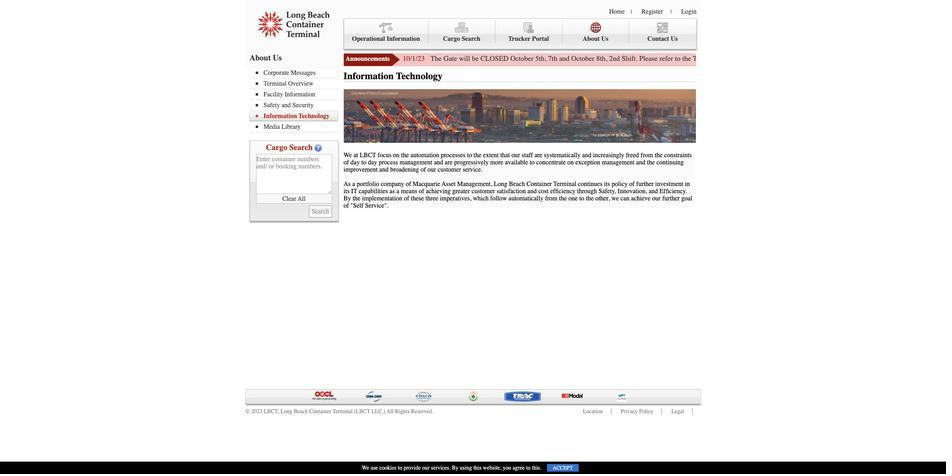 Task type: describe. For each thing, give the bounding box(es) containing it.
processes
[[441, 152, 466, 159]]

policy
[[640, 408, 654, 415]]

2 october from the left
[[572, 54, 595, 63]]

asset
[[442, 180, 456, 188]]

0 horizontal spatial a
[[352, 180, 355, 188]]

greater
[[452, 188, 470, 195]]

information up the media
[[264, 113, 297, 120]]

lbct
[[360, 152, 376, 159]]

corporate
[[264, 69, 289, 76]]

information down announcements
[[344, 70, 394, 82]]

investment
[[656, 180, 684, 188]]

2 horizontal spatial further
[[786, 54, 806, 63]]

about us link
[[563, 21, 629, 43]]

information down the overview
[[285, 91, 315, 98]]

concentrate
[[537, 159, 566, 166]]

trucker portal
[[508, 35, 549, 42]]

1 vertical spatial cargo
[[266, 143, 287, 152]]

page
[[761, 54, 774, 63]]

our right provide
[[422, 465, 430, 472]]

login link
[[682, 8, 697, 15]]

achieve
[[631, 195, 651, 202]]

reserved.
[[411, 408, 434, 415]]

register link
[[642, 8, 663, 15]]

all inside button
[[298, 195, 306, 202]]

more
[[490, 159, 504, 166]]

to inside as a portfolio company of macquarie asset management, long beach container terminal continues its policy of further investment in its it capabilities as a means of achieving greater customer satisfaction and cost efficiency through safety, innovation, and efficiency​. by the implementation of these three imperatives, which follow automatically from the one to the other, we can achieve our further goal of "self service".​​
[[580, 195, 585, 202]]

operational information link
[[344, 21, 429, 43]]

process
[[379, 159, 398, 166]]

and down 'focus'
[[379, 166, 389, 173]]

and right 7th
[[559, 54, 570, 63]]

beach inside as a portfolio company of macquarie asset management, long beach container terminal continues its policy of further investment in its it capabilities as a means of achieving greater customer satisfaction and cost efficiency through safety, innovation, and efficiency​. by the implementation of these three imperatives, which follow automatically from the one to the other, we can achieve our further goal of "self service".​​
[[509, 180, 525, 188]]

corporate messages terminal overview facility information safety and security information technology media library
[[264, 69, 330, 131]]

2 | from the left
[[671, 8, 672, 15]]

you
[[503, 465, 511, 472]]

to right available
[[530, 159, 535, 166]]

one
[[569, 195, 578, 202]]

and left 'increasingly'
[[582, 152, 592, 159]]

security
[[292, 102, 314, 109]]

operational information
[[352, 35, 420, 42]]

improvement
[[344, 166, 378, 173]]

location
[[583, 408, 603, 415]]

information up '10/1/23'
[[387, 35, 420, 42]]

safety,
[[599, 188, 616, 195]]

week.
[[863, 54, 880, 63]]

1 | from the left
[[631, 8, 632, 15]]

from inside the we at lbct focus on the automation processes to the extent that our staff are systematically and increasingly freed from the constraints of day to day process management and are progressively more available to concentrate on exception management and the continuing improvement and broadening of our customer service.
[[641, 152, 653, 159]]

announcements
[[346, 55, 390, 62]]

1 vertical spatial cargo search
[[266, 143, 313, 152]]

the up broadening
[[401, 152, 409, 159]]

exception
[[576, 159, 601, 166]]

0 horizontal spatial about
[[250, 53, 271, 62]]

cargo inside menu bar
[[443, 35, 460, 42]]

agree
[[513, 465, 525, 472]]

0 vertical spatial technology
[[396, 70, 443, 82]]

llc.)
[[372, 408, 386, 415]]

0 horizontal spatial on
[[393, 152, 400, 159]]

0 horizontal spatial further
[[637, 180, 654, 188]]

cost
[[539, 188, 549, 195]]

search inside cargo search link
[[462, 35, 481, 42]]

the left one
[[559, 195, 567, 202]]

efficiency
[[550, 188, 576, 195]]

service.
[[463, 166, 483, 173]]

to up service. on the top of page
[[467, 152, 472, 159]]

satisfaction
[[497, 188, 526, 195]]

2nd
[[609, 54, 620, 63]]

using
[[460, 465, 472, 472]]

be
[[472, 54, 479, 63]]

legal link
[[672, 408, 684, 415]]

in
[[685, 180, 690, 188]]

1 gate from the left
[[444, 54, 457, 63]]

2 gate from the left
[[712, 54, 726, 63]]

accept
[[553, 465, 573, 471]]

available
[[505, 159, 528, 166]]

container inside as a portfolio company of macquarie asset management, long beach container terminal continues its policy of further investment in its it capabilities as a means of achieving greater customer satisfaction and cost efficiency through safety, innovation, and efficiency​. by the implementation of these three imperatives, which follow automatically from the one to the other, we can achieve our further goal of "self service".​​
[[527, 180, 552, 188]]

1 vertical spatial by
[[452, 465, 459, 472]]

portfolio
[[357, 180, 379, 188]]

©
[[246, 408, 250, 415]]

we for we at lbct focus on the automation processes to the extent that our staff are systematically and increasingly freed from the constraints of day to day process management and are progressively more available to concentrate on exception management and the continuing improvement and broadening of our customer service.
[[344, 152, 352, 159]]

our up macquarie on the top
[[428, 166, 436, 173]]

contact
[[648, 35, 669, 42]]

service".​​
[[365, 202, 389, 209]]

legal
[[672, 408, 684, 415]]

0 horizontal spatial container
[[309, 408, 331, 415]]

1 horizontal spatial a
[[397, 188, 399, 195]]

5th,
[[536, 54, 547, 63]]

gate
[[808, 54, 820, 63]]

increasingly
[[593, 152, 625, 159]]

and up asset
[[434, 159, 443, 166]]

2 vertical spatial terminal
[[333, 408, 353, 415]]

accept button
[[547, 464, 579, 472]]

1 horizontal spatial about
[[583, 35, 600, 42]]

and inside corporate messages terminal overview facility information safety and security information technology media library
[[282, 102, 291, 109]]

portal
[[532, 35, 549, 42]]

home link
[[609, 8, 625, 15]]

that
[[501, 152, 510, 159]]

through
[[577, 188, 597, 195]]

2 day from the left
[[368, 159, 377, 166]]

progressively
[[454, 159, 489, 166]]

about us inside menu bar
[[583, 35, 609, 42]]

this.
[[532, 465, 542, 472]]

hours
[[727, 54, 745, 63]]

the left extent
[[474, 152, 482, 159]]

automation
[[411, 152, 440, 159]]

means
[[401, 188, 417, 195]]

1 day from the left
[[351, 159, 360, 166]]

automatically
[[509, 195, 544, 202]]

the left constraints
[[655, 152, 663, 159]]

macquarie
[[413, 180, 440, 188]]

we at lbct focus on the automation processes to the extent that our staff are systematically and increasingly freed from the constraints of day to day process management and are progressively more available to concentrate on exception management and the continuing improvement and broadening of our customer service.
[[344, 152, 692, 173]]

© 2023 lbct, long beach container terminal (lbct llc.) all rights reserved.
[[246, 408, 434, 415]]

capabilities
[[359, 188, 388, 195]]

of left at
[[344, 159, 349, 166]]

the down portfolio
[[353, 195, 361, 202]]

1 horizontal spatial its
[[604, 180, 610, 188]]

will
[[459, 54, 470, 63]]

1 horizontal spatial on
[[568, 159, 574, 166]]

7th
[[548, 54, 558, 63]]

to right at
[[362, 159, 366, 166]]

refer
[[660, 54, 673, 63]]

contact us
[[648, 35, 678, 42]]

use
[[371, 465, 378, 472]]

web
[[747, 54, 759, 63]]

1 vertical spatial beach
[[294, 408, 308, 415]]

it
[[351, 188, 357, 195]]

1 vertical spatial long
[[281, 408, 292, 415]]

our inside as a portfolio company of macquarie asset management, long beach container terminal continues its policy of further investment in its it capabilities as a means of achieving greater customer satisfaction and cost efficiency through safety, innovation, and efficiency​. by the implementation of these three imperatives, which follow automatically from the one to the other, we can achieve our further goal of "self service".​​
[[652, 195, 661, 202]]

media
[[264, 123, 280, 131]]

broadening
[[390, 166, 419, 173]]



Task type: vqa. For each thing, say whether or not it's contained in the screenshot.
11/20/2023 18:00
no



Task type: locate. For each thing, give the bounding box(es) containing it.
long inside as a portfolio company of macquarie asset management, long beach container terminal continues its policy of further investment in its it capabilities as a means of achieving greater customer satisfaction and cost efficiency through safety, innovation, and efficiency​. by the implementation of these three imperatives, which follow automatically from the one to the other, we can achieve our further goal of "self service".​​
[[494, 180, 508, 188]]

terminal left (lbct
[[333, 408, 353, 415]]

0 horizontal spatial about us
[[250, 53, 282, 62]]

these
[[411, 195, 424, 202]]

| left login
[[671, 8, 672, 15]]

we use cookies to provide our services. by using this website, you agree to this.
[[362, 465, 542, 472]]

all right llc.)
[[387, 408, 394, 415]]

its
[[604, 180, 610, 188], [344, 188, 350, 195]]

details
[[821, 54, 840, 63]]

1 horizontal spatial about us
[[583, 35, 609, 42]]

continues
[[578, 180, 603, 188]]

on right 'focus'
[[393, 152, 400, 159]]

2 vertical spatial further
[[663, 195, 680, 202]]

beach up automatically
[[509, 180, 525, 188]]

2 horizontal spatial terminal
[[554, 180, 577, 188]]

1 horizontal spatial terminal
[[333, 408, 353, 415]]

(lbct
[[354, 408, 370, 415]]

all
[[298, 195, 306, 202], [387, 408, 394, 415]]

this
[[474, 465, 482, 472]]

information
[[387, 35, 420, 42], [344, 70, 394, 82], [285, 91, 315, 98], [264, 113, 297, 120]]

"self
[[351, 202, 364, 209]]

| right home
[[631, 8, 632, 15]]

the left continuing
[[647, 159, 655, 166]]

imperatives,
[[440, 195, 472, 202]]

0 horizontal spatial menu bar
[[250, 68, 342, 133]]

information technology link
[[256, 113, 338, 120]]

staff
[[522, 152, 533, 159]]

1 october from the left
[[511, 54, 534, 63]]

None submit
[[309, 206, 332, 218]]

cargo search up will
[[443, 35, 481, 42]]

are
[[535, 152, 543, 159], [445, 159, 453, 166]]

trucker portal link
[[496, 21, 563, 43]]

technology inside corporate messages terminal overview facility information safety and security information technology media library
[[299, 113, 330, 120]]

1 horizontal spatial beach
[[509, 180, 525, 188]]

0 horizontal spatial technology
[[299, 113, 330, 120]]

the
[[431, 54, 442, 63]]

policy
[[612, 180, 628, 188]]

october left 8th,
[[572, 54, 595, 63]]

1 horizontal spatial |
[[671, 8, 672, 15]]

to right cookies
[[398, 465, 402, 472]]

for
[[776, 54, 784, 63], [842, 54, 850, 63]]

2 management from the left
[[602, 159, 635, 166]]

0 vertical spatial from
[[641, 152, 653, 159]]

2 for from the left
[[842, 54, 850, 63]]

clear
[[282, 195, 296, 202]]

implementation
[[362, 195, 402, 202]]

1 vertical spatial customer
[[472, 188, 495, 195]]

1 horizontal spatial management
[[602, 159, 635, 166]]

of down automation
[[421, 166, 426, 173]]

other,
[[596, 195, 610, 202]]

about us
[[583, 35, 609, 42], [250, 53, 282, 62]]

Enter container numbers and/ or booking numbers.  text field
[[256, 154, 332, 194]]

menu bar
[[344, 18, 697, 49], [250, 68, 342, 133]]

0 vertical spatial search
[[462, 35, 481, 42]]

1 vertical spatial technology
[[299, 113, 330, 120]]

goal
[[682, 195, 693, 202]]

1 vertical spatial menu bar
[[250, 68, 342, 133]]

1 horizontal spatial by
[[452, 465, 459, 472]]

as
[[390, 188, 395, 195]]

please
[[640, 54, 658, 63]]

0 vertical spatial about
[[583, 35, 600, 42]]

menu bar containing operational information
[[344, 18, 697, 49]]

management up macquarie on the top
[[400, 159, 432, 166]]

information technology
[[344, 70, 443, 82]]

0 horizontal spatial all
[[298, 195, 306, 202]]

of left these
[[404, 195, 409, 202]]

by left using
[[452, 465, 459, 472]]

rights
[[395, 408, 410, 415]]

long right lbct, on the left bottom of the page
[[281, 408, 292, 415]]

0 horizontal spatial its
[[344, 188, 350, 195]]

long up follow at top right
[[494, 180, 508, 188]]

us right contact
[[671, 35, 678, 42]]

the left the other,
[[586, 195, 594, 202]]

extent
[[483, 152, 499, 159]]

privacy
[[621, 408, 638, 415]]

0 horizontal spatial long
[[281, 408, 292, 415]]

as a portfolio company of macquarie asset management, long beach container terminal continues its policy of further investment in its it capabilities as a means of achieving greater customer satisfaction and cost efficiency through safety, innovation, and efficiency​. by the implementation of these three imperatives, which follow automatically from the one to the other, we can achieve our further goal of "self service".​​
[[344, 180, 693, 209]]

closed
[[481, 54, 509, 63]]

to left this.
[[526, 465, 531, 472]]

from right freed
[[641, 152, 653, 159]]

terminal inside corporate messages terminal overview facility information safety and security information technology media library
[[264, 80, 287, 87]]

from left one
[[545, 195, 558, 202]]

by left "it"
[[344, 195, 351, 202]]

are up asset
[[445, 159, 453, 166]]

0 horizontal spatial us
[[273, 53, 282, 62]]

1 horizontal spatial further
[[663, 195, 680, 202]]

library
[[282, 123, 301, 131]]

0 vertical spatial cargo search
[[443, 35, 481, 42]]

which
[[473, 195, 489, 202]]

1 management from the left
[[400, 159, 432, 166]]

about
[[583, 35, 600, 42], [250, 53, 271, 62]]

the
[[683, 54, 691, 63], [852, 54, 861, 63], [401, 152, 409, 159], [474, 152, 482, 159], [655, 152, 663, 159], [647, 159, 655, 166], [353, 195, 361, 202], [559, 195, 567, 202], [586, 195, 594, 202]]

achieving
[[426, 188, 451, 195]]

our
[[512, 152, 520, 159], [428, 166, 436, 173], [652, 195, 661, 202], [422, 465, 430, 472]]

constraints
[[664, 152, 692, 159]]

overview
[[288, 80, 314, 87]]

2023
[[251, 408, 263, 415]]

shift.
[[622, 54, 638, 63]]

of right policy
[[630, 180, 635, 188]]

1 horizontal spatial long
[[494, 180, 508, 188]]

0 vertical spatial customer
[[438, 166, 461, 173]]

1 horizontal spatial technology
[[396, 70, 443, 82]]

1 vertical spatial further
[[637, 180, 654, 188]]

customer inside as a portfolio company of macquarie asset management, long beach container terminal continues its policy of further investment in its it capabilities as a means of achieving greater customer satisfaction and cost efficiency through safety, innovation, and efficiency​. by the implementation of these three imperatives, which follow automatically from the one to the other, we can achieve our further goal of "self service".​​
[[472, 188, 495, 195]]

search up be
[[462, 35, 481, 42]]

cargo search
[[443, 35, 481, 42], [266, 143, 313, 152]]

we left use
[[362, 465, 369, 472]]

to right one
[[580, 195, 585, 202]]

of left ""self"
[[344, 202, 349, 209]]

login
[[682, 8, 697, 15]]

us for contact us link
[[671, 35, 678, 42]]

0 horizontal spatial for
[[776, 54, 784, 63]]

focus
[[378, 152, 392, 159]]

gate right truck
[[712, 54, 726, 63]]

cargo
[[443, 35, 460, 42], [266, 143, 287, 152]]

0 horizontal spatial search
[[289, 143, 313, 152]]

0 horizontal spatial from
[[545, 195, 558, 202]]

the left week.
[[852, 54, 861, 63]]

about up 8th,
[[583, 35, 600, 42]]

about us up corporate
[[250, 53, 282, 62]]

0 horizontal spatial beach
[[294, 408, 308, 415]]

technology down security
[[299, 113, 330, 120]]

to right refer
[[675, 54, 681, 63]]

1 vertical spatial about us
[[250, 53, 282, 62]]

operational
[[352, 35, 385, 42]]

10/1/23 the gate will be closed october 5th, 7th and october 8th, 2nd shift. please refer to the truck gate hours web page for further gate details for the week.
[[403, 54, 880, 63]]

and
[[559, 54, 570, 63], [282, 102, 291, 109], [582, 152, 592, 159], [434, 159, 443, 166], [637, 159, 646, 166], [379, 166, 389, 173], [528, 188, 537, 195], [649, 188, 658, 195]]

1 vertical spatial about
[[250, 53, 271, 62]]

and left cost
[[528, 188, 537, 195]]

website,
[[483, 465, 502, 472]]

follow
[[490, 195, 507, 202]]

1 for from the left
[[776, 54, 784, 63]]

0 horizontal spatial customer
[[438, 166, 461, 173]]

1 horizontal spatial container
[[527, 180, 552, 188]]

0 horizontal spatial terminal
[[264, 80, 287, 87]]

further left gate
[[786, 54, 806, 63]]

customer up asset
[[438, 166, 461, 173]]

us for about us link
[[602, 35, 609, 42]]

1 horizontal spatial we
[[362, 465, 369, 472]]

for right page
[[776, 54, 784, 63]]

beach right lbct, on the left bottom of the page
[[294, 408, 308, 415]]

terminal down corporate
[[264, 80, 287, 87]]

the left truck
[[683, 54, 691, 63]]

by
[[344, 195, 351, 202], [452, 465, 459, 472]]

cargo up will
[[443, 35, 460, 42]]

1 horizontal spatial are
[[535, 152, 543, 159]]

1 vertical spatial terminal
[[554, 180, 577, 188]]

october
[[511, 54, 534, 63], [572, 54, 595, 63]]

from inside as a portfolio company of macquarie asset management, long beach container terminal continues its policy of further investment in its it capabilities as a means of achieving greater customer satisfaction and cost efficiency through safety, innovation, and efficiency​. by the implementation of these three imperatives, which follow automatically from the one to the other, we can achieve our further goal of "self service".​​
[[545, 195, 558, 202]]

0 horizontal spatial we
[[344, 152, 352, 159]]

0 vertical spatial container
[[527, 180, 552, 188]]

facility
[[264, 91, 283, 98]]

register
[[642, 8, 663, 15]]

1 horizontal spatial cargo
[[443, 35, 460, 42]]

1 vertical spatial we
[[362, 465, 369, 472]]

we inside the we at lbct focus on the automation processes to the extent that our staff are systematically and increasingly freed from the constraints of day to day process management and are progressively more available to concentrate on exception management and the continuing improvement and broadening of our customer service.
[[344, 152, 352, 159]]

all right clear on the left top of page
[[298, 195, 306, 202]]

of down broadening
[[406, 180, 411, 188]]

1 horizontal spatial menu bar
[[344, 18, 697, 49]]

cargo search inside menu bar
[[443, 35, 481, 42]]

0 horizontal spatial by
[[344, 195, 351, 202]]

1 horizontal spatial from
[[641, 152, 653, 159]]

terminal inside as a portfolio company of macquarie asset management, long beach container terminal continues its policy of further investment in its it capabilities as a means of achieving greater customer satisfaction and cost efficiency through safety, innovation, and efficiency​. by the implementation of these three imperatives, which follow automatically from the one to the other, we can achieve our further goal of "self service".​​
[[554, 180, 577, 188]]

further up 'achieve'
[[637, 180, 654, 188]]

1 vertical spatial all
[[387, 408, 394, 415]]

terminal up one
[[554, 180, 577, 188]]

cargo search down library
[[266, 143, 313, 152]]

0 vertical spatial all
[[298, 195, 306, 202]]

2 horizontal spatial us
[[671, 35, 678, 42]]

0 horizontal spatial are
[[445, 159, 453, 166]]

1 horizontal spatial gate
[[712, 54, 726, 63]]

0 vertical spatial menu bar
[[344, 18, 697, 49]]

1 horizontal spatial cargo search
[[443, 35, 481, 42]]

management up policy
[[602, 159, 635, 166]]

0 horizontal spatial gate
[[444, 54, 457, 63]]

its left policy
[[604, 180, 610, 188]]

1 horizontal spatial search
[[462, 35, 481, 42]]

gate
[[444, 54, 457, 63], [712, 54, 726, 63]]

home
[[609, 8, 625, 15]]

us up corporate
[[273, 53, 282, 62]]

gate right the
[[444, 54, 457, 63]]

privacy policy
[[621, 408, 654, 415]]

innovation,
[[618, 188, 647, 195]]

menu bar containing corporate messages
[[250, 68, 342, 133]]

1 horizontal spatial all
[[387, 408, 394, 415]]

1 vertical spatial search
[[289, 143, 313, 152]]

0 vertical spatial we
[[344, 152, 352, 159]]

we left at
[[344, 152, 352, 159]]

location link
[[583, 408, 603, 415]]

long
[[494, 180, 508, 188], [281, 408, 292, 415]]

three
[[426, 195, 439, 202]]

october left the 5th,
[[511, 54, 534, 63]]

0 vertical spatial about us
[[583, 35, 609, 42]]

0 vertical spatial cargo
[[443, 35, 460, 42]]

further down investment
[[663, 195, 680, 202]]

day left lbct at top
[[351, 159, 360, 166]]

0 vertical spatial terminal
[[264, 80, 287, 87]]

further
[[786, 54, 806, 63], [637, 180, 654, 188], [663, 195, 680, 202]]

and left efficiency​.
[[649, 188, 658, 195]]

1 vertical spatial container
[[309, 408, 331, 415]]

we for we use cookies to provide our services. by using this website, you agree to this.
[[362, 465, 369, 472]]

continuing
[[657, 159, 684, 166]]

0 horizontal spatial cargo
[[266, 143, 287, 152]]

by inside as a portfolio company of macquarie asset management, long beach container terminal continues its policy of further investment in its it capabilities as a means of achieving greater customer satisfaction and cost efficiency through safety, innovation, and efficiency​. by the implementation of these three imperatives, which follow automatically from the one to the other, we can achieve our further goal of "self service".​​
[[344, 195, 351, 202]]

lbct,
[[264, 408, 279, 415]]

0 horizontal spatial management
[[400, 159, 432, 166]]

on
[[393, 152, 400, 159], [568, 159, 574, 166]]

0 vertical spatial long
[[494, 180, 508, 188]]

contact us link
[[629, 21, 696, 43]]

cargo down the media
[[266, 143, 287, 152]]

0 horizontal spatial cargo search
[[266, 143, 313, 152]]

|
[[631, 8, 632, 15], [671, 8, 672, 15]]

for right details at top right
[[842, 54, 850, 63]]

0 vertical spatial by
[[344, 195, 351, 202]]

its left "it"
[[344, 188, 350, 195]]

technology down '10/1/23'
[[396, 70, 443, 82]]

on left exception
[[568, 159, 574, 166]]

trucker
[[508, 35, 531, 42]]

clear all
[[282, 195, 306, 202]]

are right "staff"
[[535, 152, 543, 159]]

search down media library "link"
[[289, 143, 313, 152]]

about us up 8th,
[[583, 35, 609, 42]]

and left continuing
[[637, 159, 646, 166]]

0 horizontal spatial october
[[511, 54, 534, 63]]

1 horizontal spatial day
[[368, 159, 377, 166]]

1 horizontal spatial us
[[602, 35, 609, 42]]

us up 8th,
[[602, 35, 609, 42]]

day left 'focus'
[[368, 159, 377, 166]]

management,
[[457, 180, 492, 188]]

0 vertical spatial beach
[[509, 180, 525, 188]]

truck
[[693, 54, 710, 63]]

customer inside the we at lbct focus on the automation processes to the extent that our staff are systematically and increasingly freed from the constraints of day to day process management and are progressively more available to concentrate on exception management and the continuing improvement and broadening of our customer service.
[[438, 166, 461, 173]]

0 horizontal spatial |
[[631, 8, 632, 15]]

to
[[675, 54, 681, 63], [467, 152, 472, 159], [362, 159, 366, 166], [530, 159, 535, 166], [580, 195, 585, 202], [398, 465, 402, 472], [526, 465, 531, 472]]

as
[[344, 180, 351, 188]]

our right that
[[512, 152, 520, 159]]

1 horizontal spatial customer
[[472, 188, 495, 195]]

messages
[[291, 69, 316, 76]]

1 horizontal spatial for
[[842, 54, 850, 63]]

10/1/23
[[403, 54, 425, 63]]

our right 'achieve'
[[652, 195, 661, 202]]

customer right greater
[[472, 188, 495, 195]]

at
[[354, 152, 358, 159]]

1 vertical spatial from
[[545, 195, 558, 202]]

0 horizontal spatial day
[[351, 159, 360, 166]]

about up corporate
[[250, 53, 271, 62]]

of right means
[[419, 188, 424, 195]]

0 vertical spatial further
[[786, 54, 806, 63]]

1 horizontal spatial october
[[572, 54, 595, 63]]

and right safety
[[282, 102, 291, 109]]



